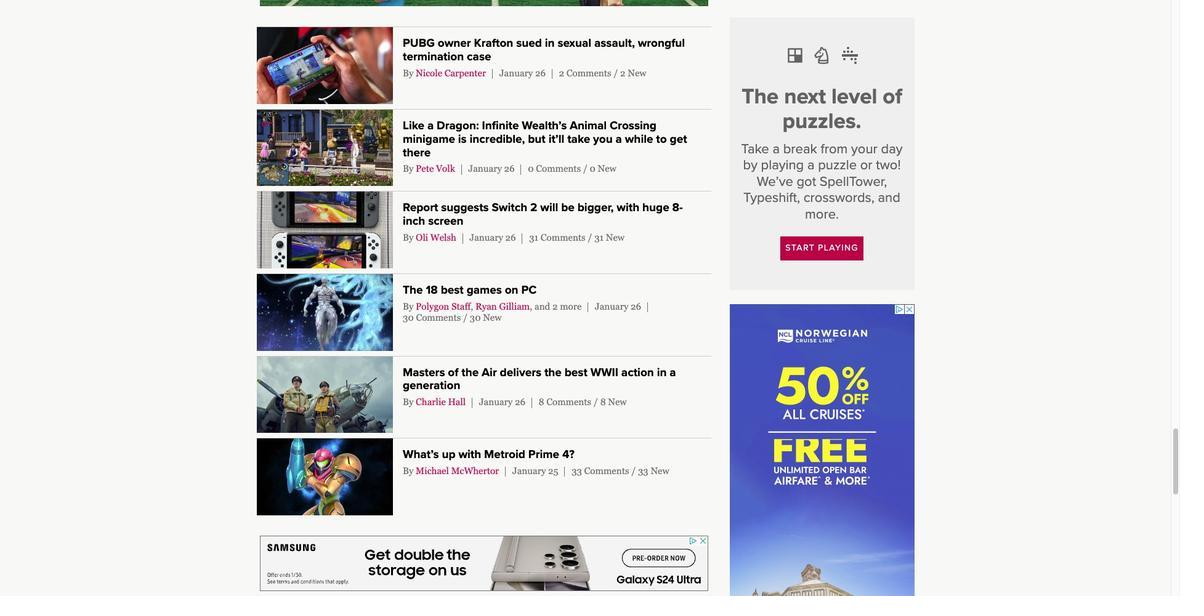 Task type: describe. For each thing, give the bounding box(es) containing it.
delivers
[[500, 366, 542, 379]]

what's
[[403, 448, 439, 462]]

break
[[784, 141, 818, 157]]

a right like
[[428, 119, 434, 132]]

ryan
[[476, 301, 497, 312]]

1 , from the left
[[471, 301, 474, 312]]

best inside masters of the air delivers the best wwii action in a generation
[[565, 366, 588, 379]]

day
[[882, 141, 903, 157]]

puzzles.
[[783, 109, 862, 135]]

got
[[797, 174, 817, 190]]

inch
[[403, 215, 425, 228]]

oli
[[416, 232, 429, 243]]

26 for wealth's
[[505, 163, 515, 174]]

the for the next level of puzzles.
[[742, 84, 779, 110]]

new for best
[[609, 397, 627, 407]]

carpenter
[[445, 68, 486, 78]]

will
[[541, 201, 559, 215]]

take
[[742, 141, 770, 157]]

it'll
[[549, 132, 565, 146]]

by michael mcwhertor
[[403, 466, 499, 476]]

/ for prime
[[632, 466, 636, 476]]

charlie
[[416, 397, 446, 407]]

2 left more
[[553, 301, 558, 312]]

start
[[786, 243, 816, 253]]

you
[[594, 132, 613, 146]]

/ for delivers
[[594, 397, 598, 407]]

level
[[832, 84, 878, 110]]

pubg owner krafton sued in sexual assault, wrongful termination case
[[403, 37, 685, 64]]

there
[[403, 146, 431, 159]]

comments for prime
[[585, 466, 630, 476]]

wrongful
[[638, 37, 685, 50]]

by for pubg owner krafton sued in sexual assault, wrongful termination case
[[403, 68, 414, 78]]

incredible,
[[470, 132, 525, 146]]

like a dragon: infinite wealth's animal crossing minigame is incredible, but it'll take you a while to get there
[[403, 119, 688, 159]]

0 horizontal spatial with
[[459, 448, 482, 462]]

report
[[403, 201, 439, 215]]

1 8 from the left
[[539, 397, 545, 407]]

staff
[[452, 301, 471, 312]]

2 inside the report suggests switch 2 will be bigger, with huge 8- inch screen
[[531, 201, 538, 215]]

games
[[467, 284, 502, 297]]

january 26 for switch
[[470, 232, 519, 243]]

/ for will
[[588, 232, 593, 243]]

january for wealth's
[[469, 163, 502, 174]]

2 down assault,
[[621, 68, 626, 78]]

a white, skeletal-like, armored being floats in the air with a large swirl of magical blue roots behind it in final fantasy 14: endwalker image
[[257, 274, 393, 351]]

be
[[562, 201, 575, 215]]

by charlie hall
[[403, 397, 466, 407]]

to
[[657, 132, 667, 146]]

1 vertical spatial and
[[535, 301, 551, 312]]

nicole
[[416, 68, 443, 78]]

huge
[[643, 201, 670, 215]]

report suggests switch 2 will be bigger, with huge 8- inch screen link
[[403, 201, 683, 228]]

a photograph of a person playing playerunknown's battlegrounds (pubg) on a mobile phone. the camera is pointed at the phone's screen from behind, and we only see the player's hands. image
[[257, 27, 393, 104]]

pc
[[522, 284, 537, 297]]

screen
[[428, 215, 464, 228]]

31 comments / 31 new
[[530, 232, 625, 243]]

typeshift,
[[744, 190, 801, 206]]

a photo of the original switch (with dark gray joy-cons) above the oled switch (with white joy-cons), with mario kart 8 deluxe running on both systems image
[[257, 192, 393, 269]]

from
[[821, 141, 848, 157]]

take
[[568, 132, 591, 146]]

animal
[[570, 119, 607, 132]]

minigame
[[403, 132, 455, 146]]

metroid
[[485, 448, 526, 462]]

1 vertical spatial playing
[[819, 243, 859, 253]]

termination
[[403, 50, 464, 64]]

start playing link
[[781, 237, 864, 260]]

dragon:
[[437, 119, 479, 132]]

new for crossing
[[598, 163, 617, 174]]

2 30 from the left
[[470, 313, 481, 323]]

sued
[[517, 37, 542, 50]]

in inside pubg owner krafton sued in sexual assault, wrongful termination case
[[545, 37, 555, 50]]

pete volk link
[[416, 163, 455, 174]]

air
[[482, 366, 497, 379]]

prime
[[529, 448, 560, 462]]

25
[[549, 466, 559, 476]]

wwii
[[591, 366, 619, 379]]

next
[[785, 84, 827, 110]]

/ inside the january 26 30 comments / 30 new
[[463, 313, 468, 323]]

in inside masters of the air delivers the best wwii action in a generation
[[657, 366, 667, 379]]

2 33 from the left
[[639, 466, 649, 476]]

january 25
[[513, 466, 561, 476]]

masters of the air delivers the best wwii action in a generation link
[[403, 366, 677, 393]]

while
[[625, 132, 654, 146]]

pubg owner krafton sued in sexual assault, wrongful termination case link
[[403, 37, 685, 64]]

by for masters of the air delivers the best wwii action in a generation
[[403, 397, 414, 407]]

1 31 from the left
[[530, 232, 539, 243]]

krafton
[[474, 37, 514, 50]]

suggests
[[442, 201, 489, 215]]

gilliam
[[500, 301, 530, 312]]

2 the from the left
[[545, 366, 562, 379]]

sexual
[[558, 37, 592, 50]]

comments inside the january 26 30 comments / 30 new
[[416, 313, 461, 323]]

the 18 best games on pc
[[403, 284, 537, 297]]

welsh
[[431, 232, 457, 243]]

like
[[403, 119, 425, 132]]

callum turner and austin butler stand befor our baby, one of the many il-fated fortresses that co-star in masters of the air. it's bristling with guns. image
[[257, 357, 393, 433]]

charlie hall link
[[416, 397, 466, 407]]

on
[[505, 284, 519, 297]]

a up got
[[808, 157, 815, 173]]

polygon
[[416, 301, 450, 312]]

owner
[[438, 37, 471, 50]]

2 8 from the left
[[601, 397, 606, 407]]

of inside masters of the air delivers the best wwii action in a generation
[[448, 366, 459, 379]]



Task type: locate. For each thing, give the bounding box(es) containing it.
with
[[617, 201, 640, 215], [459, 448, 482, 462]]

comments for in
[[567, 68, 612, 78]]

2 31 from the left
[[595, 232, 604, 243]]

playing
[[762, 157, 805, 173], [819, 243, 859, 253]]

by for report suggests switch 2 will be bigger, with huge 8- inch screen
[[403, 232, 414, 243]]

33
[[572, 466, 582, 476], [639, 466, 649, 476]]

0 horizontal spatial playing
[[762, 157, 805, 173]]

the
[[462, 366, 479, 379], [545, 366, 562, 379]]

january for in
[[500, 68, 533, 78]]

ichiban kasuga greets visitors on dondoko island, including a man with a literal melon head, in like a dragon: infinite wealth image
[[257, 110, 393, 186]]

january down sued
[[500, 68, 533, 78]]

new for assault,
[[628, 68, 647, 78]]

a right action
[[670, 366, 677, 379]]

0 horizontal spatial 33
[[572, 466, 582, 476]]

the
[[742, 84, 779, 110], [403, 284, 423, 297]]

30
[[403, 313, 414, 323], [470, 313, 481, 323]]

with up mcwhertor on the bottom of the page
[[459, 448, 482, 462]]

with left "huge"
[[617, 201, 640, 215]]

new inside the january 26 30 comments / 30 new
[[483, 313, 502, 323]]

january right more
[[595, 301, 629, 312]]

, down pc
[[530, 301, 533, 312]]

report suggests switch 2 will be bigger, with huge 8- inch screen
[[403, 201, 683, 228]]

switch
[[492, 201, 528, 215]]

best up staff on the left bottom
[[441, 284, 464, 297]]

26 for will
[[506, 232, 516, 243]]

best left wwii
[[565, 366, 588, 379]]

comments for delivers
[[547, 397, 592, 407]]

hall
[[448, 397, 466, 407]]

the left the 18
[[403, 284, 423, 297]]

in
[[545, 37, 555, 50], [657, 366, 667, 379]]

by left pete
[[403, 163, 414, 174]]

a inside masters of the air delivers the best wwii action in a generation
[[670, 366, 677, 379]]

january 26 for dragon:
[[469, 163, 517, 174]]

0 vertical spatial playing
[[762, 157, 805, 173]]

26 inside the january 26 30 comments / 30 new
[[631, 301, 642, 312]]

5 by from the top
[[403, 397, 414, 407]]

comments right '25'
[[585, 466, 630, 476]]

0 vertical spatial of
[[883, 84, 903, 110]]

1 vertical spatial of
[[448, 366, 459, 379]]

1 horizontal spatial playing
[[819, 243, 859, 253]]

1 vertical spatial in
[[657, 366, 667, 379]]

january 26 for the
[[479, 397, 528, 407]]

infinite
[[482, 119, 519, 132]]

1 vertical spatial with
[[459, 448, 482, 462]]

the next level of puzzles.
[[742, 84, 903, 135]]

mcwhertor
[[451, 466, 499, 476]]

your
[[852, 141, 878, 157]]

by nicole carpenter
[[403, 68, 486, 78]]

january inside the january 26 30 comments / 30 new
[[595, 301, 629, 312]]

comments down it'll
[[536, 163, 581, 174]]

assault,
[[595, 37, 635, 50]]

,
[[471, 301, 474, 312], [530, 301, 533, 312]]

a right you
[[616, 132, 622, 146]]

by
[[744, 157, 758, 173]]

nicole carpenter link
[[416, 68, 486, 78]]

1 horizontal spatial 0
[[590, 163, 596, 174]]

8-
[[673, 201, 683, 215]]

4?
[[563, 448, 575, 462]]

by for what's up with metroid prime 4?
[[403, 466, 414, 476]]

january 26 down switch
[[470, 232, 519, 243]]

january for delivers
[[479, 397, 513, 407]]

0 horizontal spatial 8
[[539, 397, 545, 407]]

26 for delivers
[[515, 397, 526, 407]]

0 horizontal spatial of
[[448, 366, 459, 379]]

the left next
[[742, 84, 779, 110]]

30 down ryan
[[470, 313, 481, 323]]

pubg
[[403, 37, 435, 50]]

masters
[[403, 366, 445, 379]]

the left air
[[462, 366, 479, 379]]

31 down 'report suggests switch 2 will be bigger, with huge 8- inch screen' link
[[530, 232, 539, 243]]

the for the 18 best games on pc
[[403, 284, 423, 297]]

best
[[441, 284, 464, 297], [565, 366, 588, 379]]

8 down masters of the air delivers the best wwii action in a generation link
[[539, 397, 545, 407]]

0 down you
[[590, 163, 596, 174]]

0 horizontal spatial the
[[403, 284, 423, 297]]

january 26 down incredible,
[[469, 163, 517, 174]]

0 horizontal spatial the
[[462, 366, 479, 379]]

advertisement element
[[260, 0, 709, 6], [730, 305, 915, 597], [260, 536, 709, 592]]

by polygon staff , ryan gilliam , and 2 more
[[403, 301, 584, 312]]

1 by from the top
[[403, 68, 414, 78]]

ryan gilliam link
[[476, 301, 530, 312]]

a right take
[[773, 141, 780, 157]]

1 horizontal spatial and
[[879, 190, 901, 206]]

2 down pubg owner krafton sued in sexual assault, wrongful termination case at the top of page
[[559, 68, 565, 78]]

oli welsh link
[[416, 232, 457, 243]]

1 horizontal spatial with
[[617, 201, 640, 215]]

of right level
[[883, 84, 903, 110]]

more
[[560, 301, 582, 312]]

playing down more.
[[819, 243, 859, 253]]

by for the 18 best games on pc
[[403, 301, 414, 312]]

8
[[539, 397, 545, 407], [601, 397, 606, 407]]

playing up we've
[[762, 157, 805, 173]]

1 horizontal spatial 8
[[601, 397, 606, 407]]

crosswords,
[[804, 190, 875, 206]]

puzzle
[[819, 157, 857, 173]]

generation
[[403, 379, 461, 393]]

but
[[528, 132, 546, 146]]

what's up with metroid prime 4? link
[[403, 448, 575, 462]]

1 horizontal spatial 33
[[639, 466, 649, 476]]

8 down wwii
[[601, 397, 606, 407]]

comments for will
[[541, 232, 586, 243]]

0 horizontal spatial and
[[535, 301, 551, 312]]

up
[[442, 448, 456, 462]]

2 by from the top
[[403, 163, 414, 174]]

2 0 from the left
[[590, 163, 596, 174]]

january down prime
[[513, 466, 546, 476]]

the right delivers
[[545, 366, 562, 379]]

january 26 down air
[[479, 397, 528, 407]]

26 for in
[[536, 68, 546, 78]]

by for like a dragon: infinite wealth's animal crossing minigame is incredible, but it'll take you a while to get there
[[403, 163, 414, 174]]

by left charlie
[[403, 397, 414, 407]]

masters of the air delivers the best wwii action in a generation
[[403, 366, 677, 393]]

volk
[[436, 163, 455, 174]]

0 vertical spatial with
[[617, 201, 640, 215]]

1 horizontal spatial 31
[[595, 232, 604, 243]]

6 by from the top
[[403, 466, 414, 476]]

comments down sexual
[[567, 68, 612, 78]]

0 vertical spatial in
[[545, 37, 555, 50]]

0 comments / 0 new
[[528, 163, 617, 174]]

0 horizontal spatial best
[[441, 284, 464, 297]]

1 horizontal spatial in
[[657, 366, 667, 379]]

2 , from the left
[[530, 301, 533, 312]]

by oli welsh
[[403, 232, 457, 243]]

or
[[861, 157, 873, 173]]

/ for in
[[614, 68, 618, 78]]

michael
[[416, 466, 449, 476]]

what's up with metroid prime 4?
[[403, 448, 575, 462]]

of
[[883, 84, 903, 110], [448, 366, 459, 379]]

january for prime
[[513, 466, 546, 476]]

new for bigger,
[[606, 232, 625, 243]]

1 33 from the left
[[572, 466, 582, 476]]

/ for wealth's
[[584, 163, 588, 174]]

comments
[[567, 68, 612, 78], [536, 163, 581, 174], [541, 232, 586, 243], [416, 313, 461, 323], [547, 397, 592, 407], [585, 466, 630, 476]]

january down incredible,
[[469, 163, 502, 174]]

1 vertical spatial best
[[565, 366, 588, 379]]

in right sued
[[545, 37, 555, 50]]

1 0 from the left
[[528, 163, 534, 174]]

like a dragon: infinite wealth's animal crossing minigame is incredible, but it'll take you a while to get there link
[[403, 119, 688, 159]]

2 left will
[[531, 201, 538, 215]]

and inside take a break from your day by playing a puzzle or two! we've got spelltower, typeshift, crosswords, and more.
[[879, 190, 901, 206]]

1 30 from the left
[[403, 313, 414, 323]]

, left ryan
[[471, 301, 474, 312]]

and down pc
[[535, 301, 551, 312]]

comments down masters of the air delivers the best wwii action in a generation
[[547, 397, 592, 407]]

0 vertical spatial best
[[441, 284, 464, 297]]

by left oli
[[403, 232, 414, 243]]

1 vertical spatial the
[[403, 284, 423, 297]]

0 vertical spatial and
[[879, 190, 901, 206]]

pete
[[416, 163, 434, 174]]

artwork of samus aran from super smash bros. ultimate in front of the metroid "s" symbol from the original metroid prime 4 reveal trailer image
[[257, 439, 393, 516]]

comments for wealth's
[[536, 163, 581, 174]]

of right masters
[[448, 366, 459, 379]]

january 26 30 comments / 30 new
[[403, 301, 644, 323]]

playing inside take a break from your day by playing a puzzle or two! we've got spelltower, typeshift, crosswords, and more.
[[762, 157, 805, 173]]

by left 'nicole'
[[403, 68, 414, 78]]

january 26
[[500, 68, 548, 78], [469, 163, 517, 174], [470, 232, 519, 243], [479, 397, 528, 407]]

1 horizontal spatial of
[[883, 84, 903, 110]]

in right action
[[657, 366, 667, 379]]

the 18 best games on pc link
[[403, 284, 537, 297]]

4 by from the top
[[403, 301, 414, 312]]

0 vertical spatial the
[[742, 84, 779, 110]]

0 horizontal spatial 30
[[403, 313, 414, 323]]

action
[[622, 366, 654, 379]]

michael mcwhertor link
[[416, 466, 499, 476]]

with inside the report suggests switch 2 will be bigger, with huge 8- inch screen
[[617, 201, 640, 215]]

comments down be
[[541, 232, 586, 243]]

the inside the next level of puzzles.
[[742, 84, 779, 110]]

2
[[559, 68, 565, 78], [621, 68, 626, 78], [531, 201, 538, 215], [553, 301, 558, 312]]

2 comments / 2 new
[[559, 68, 647, 78]]

january down "suggests"
[[470, 232, 504, 243]]

0 down but
[[528, 163, 534, 174]]

start playing
[[786, 243, 859, 253]]

18
[[426, 284, 438, 297]]

is
[[458, 132, 467, 146]]

1 horizontal spatial the
[[545, 366, 562, 379]]

comments down polygon staff "link"
[[416, 313, 461, 323]]

1 horizontal spatial ,
[[530, 301, 533, 312]]

/
[[614, 68, 618, 78], [584, 163, 588, 174], [588, 232, 593, 243], [463, 313, 468, 323], [594, 397, 598, 407], [632, 466, 636, 476]]

0 horizontal spatial 0
[[528, 163, 534, 174]]

of inside the next level of puzzles.
[[883, 84, 903, 110]]

31 down bigger,
[[595, 232, 604, 243]]

1 the from the left
[[462, 366, 479, 379]]

0 horizontal spatial ,
[[471, 301, 474, 312]]

by left polygon
[[403, 301, 414, 312]]

january 26 down sued
[[500, 68, 548, 78]]

30 up masters
[[403, 313, 414, 323]]

more.
[[806, 206, 839, 222]]

0 horizontal spatial 31
[[530, 232, 539, 243]]

wealth's
[[522, 119, 567, 132]]

33 comments / 33 new
[[572, 466, 670, 476]]

january down air
[[479, 397, 513, 407]]

two!
[[877, 157, 901, 173]]

january for will
[[470, 232, 504, 243]]

1 horizontal spatial best
[[565, 366, 588, 379]]

by pete volk
[[403, 163, 455, 174]]

by down what's
[[403, 466, 414, 476]]

take a break from your day by playing a puzzle or two! we've got spelltower, typeshift, crosswords, and more.
[[742, 141, 903, 222]]

polygon staff link
[[416, 301, 471, 312]]

8 comments / 8 new
[[539, 397, 627, 407]]

january 26 for krafton
[[500, 68, 548, 78]]

3 by from the top
[[403, 232, 414, 243]]

1 horizontal spatial 30
[[470, 313, 481, 323]]

and down two!
[[879, 190, 901, 206]]

0 horizontal spatial in
[[545, 37, 555, 50]]

1 horizontal spatial the
[[742, 84, 779, 110]]

bigger,
[[578, 201, 614, 215]]



Task type: vqa. For each thing, say whether or not it's contained in the screenshot.


